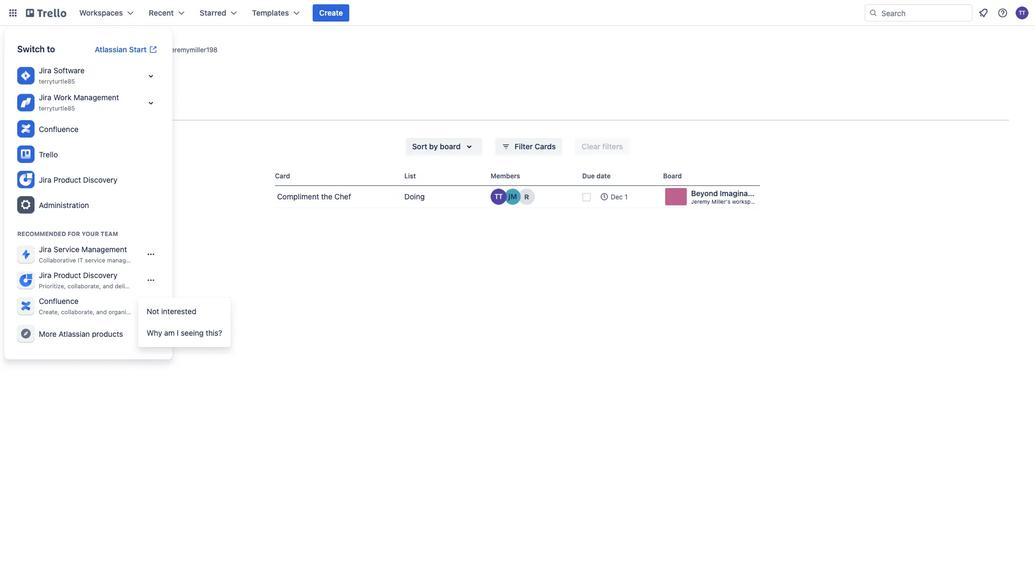 Task type: describe. For each thing, give the bounding box(es) containing it.
recent
[[149, 8, 174, 17]]

activity link
[[26, 100, 54, 119]]

r
[[525, 193, 529, 201]]

confluence for confluence
[[39, 125, 79, 133]]

terryturtle85 inside jira software terryturtle85
[[39, 78, 75, 85]]

beyond
[[691, 189, 718, 198]]

cards inside the filter cards "button"
[[535, 142, 556, 151]]

filters
[[603, 142, 623, 151]]

jira for jira product discovery
[[39, 175, 51, 184]]

clear
[[582, 142, 601, 151]]

products
[[92, 330, 123, 338]]

due
[[582, 172, 595, 180]]

by
[[429, 142, 438, 151]]

jira product discovery prioritize, collaborate, and deliver new ideas
[[39, 271, 164, 290]]

1 vertical spatial terry turtle (terryturtle) image
[[491, 189, 507, 205]]

ideas
[[149, 283, 164, 290]]

clear filters button
[[575, 138, 630, 155]]

jira product discovery
[[39, 175, 117, 184]]

the
[[321, 192, 333, 201]]

r button
[[519, 189, 535, 205]]

clear filters
[[582, 142, 623, 151]]

filter cards
[[515, 142, 556, 151]]

primary element
[[0, 0, 1036, 26]]

0 horizontal spatial atlassian
[[59, 330, 90, 338]]

0 vertical spatial terry turtle (terryturtle) image
[[1016, 6, 1029, 19]]

@jeremymiller198
[[163, 46, 218, 54]]

jira for jira software terryturtle85
[[39, 66, 51, 75]]

members
[[491, 172, 520, 180]]

templates
[[252, 8, 289, 17]]

administration
[[39, 201, 89, 210]]

seeing
[[181, 329, 204, 338]]

sort by board button
[[406, 138, 482, 155]]

service
[[54, 245, 79, 254]]

administration link
[[13, 193, 164, 218]]

switch
[[17, 44, 45, 54]]

switch to… image
[[8, 8, 18, 18]]

recent button
[[142, 4, 191, 22]]

jira for jira product discovery prioritize, collaborate, and deliver new ideas
[[39, 271, 51, 280]]

collaborative
[[39, 257, 76, 264]]

settings image
[[19, 198, 32, 211]]

management
[[107, 257, 144, 264]]

create
[[319, 8, 343, 17]]

activity
[[26, 105, 54, 114]]

Search field
[[878, 5, 972, 21]]

imagination
[[720, 189, 762, 198]]

product for jira product discovery
[[54, 175, 81, 184]]

compliment the chef link
[[275, 186, 400, 208]]

workspaces button
[[73, 4, 140, 22]]

more atlassian products
[[39, 330, 123, 338]]

create button
[[313, 4, 350, 22]]

your
[[134, 309, 147, 316]]

0 vertical spatial cards
[[63, 105, 85, 114]]

sort
[[412, 142, 427, 151]]

beyond imagination jeremy miller's workspace
[[691, 189, 762, 205]]

filter
[[515, 142, 533, 151]]

expand image
[[145, 97, 157, 109]]

confluence for confluence create, collaborate, and organize your work
[[39, 297, 79, 306]]

switch to
[[17, 44, 55, 54]]

group containing not interested
[[138, 298, 231, 347]]

why
[[147, 329, 162, 338]]

0 notifications image
[[977, 6, 990, 19]]

collaborate, inside "confluence create, collaborate, and organize your work"
[[61, 309, 95, 316]]

starred
[[200, 8, 226, 17]]

jira product discovery options menu image
[[147, 276, 155, 285]]

jira for jira service management collaborative it service management
[[39, 245, 51, 254]]

jira service management collaborative it service management
[[39, 245, 144, 264]]

search image
[[869, 9, 878, 17]]

it
[[78, 257, 83, 264]]

software
[[54, 66, 85, 75]]

jeremy miller (jeremymiller198) image
[[505, 189, 521, 205]]

organize
[[108, 309, 133, 316]]

management for jira work management
[[74, 93, 119, 102]]

doing
[[404, 192, 425, 201]]



Task type: vqa. For each thing, say whether or not it's contained in the screenshot.
Looking for even more project management features?
no



Task type: locate. For each thing, give the bounding box(es) containing it.
trello
[[39, 150, 58, 159]]

jira down to
[[39, 66, 51, 75]]

1 vertical spatial confluence
[[39, 297, 79, 306]]

collaborate, inside jira product discovery prioritize, collaborate, and deliver new ideas
[[68, 283, 101, 290]]

card
[[275, 172, 290, 180]]

terryturtle85 down software
[[39, 78, 75, 85]]

jeremy inside beyond imagination jeremy miller's workspace
[[691, 198, 710, 205]]

management inside jira service management collaborative it service management
[[82, 245, 127, 254]]

list
[[404, 172, 416, 180]]

product for jira product discovery prioritize, collaborate, and deliver new ideas
[[54, 271, 81, 280]]

and inside "confluence create, collaborate, and organize your work"
[[96, 309, 107, 316]]

deliver
[[115, 283, 134, 290]]

compliment
[[277, 192, 319, 201]]

due date
[[582, 172, 611, 180]]

service
[[85, 257, 105, 264]]

1 jira from the top
[[39, 66, 51, 75]]

starred button
[[193, 4, 244, 22]]

management for jira service management
[[82, 245, 127, 254]]

0 vertical spatial terryturtle85
[[39, 78, 75, 85]]

work
[[149, 309, 162, 316]]

2 discovery from the top
[[83, 271, 117, 280]]

atlassian right more
[[59, 330, 90, 338]]

collaborate,
[[68, 283, 101, 290], [61, 309, 95, 316]]

1 terryturtle85 from the top
[[39, 78, 75, 85]]

1 horizontal spatial atlassian
[[95, 45, 127, 54]]

jira up activity
[[39, 93, 51, 102]]

for
[[68, 231, 80, 238]]

atlassian left start on the top of page
[[95, 45, 127, 54]]

management up confluence link
[[74, 93, 119, 102]]

cards
[[63, 105, 85, 114], [535, 142, 556, 151]]

jira software terryturtle85
[[39, 66, 85, 85]]

work
[[54, 93, 72, 102]]

0 vertical spatial management
[[74, 93, 119, 102]]

terryturtle85 down work
[[39, 105, 75, 112]]

atlassian start
[[95, 45, 147, 54]]

start
[[129, 45, 147, 54]]

jira for jira work management terryturtle85
[[39, 93, 51, 102]]

jira inside jira product discovery "link"
[[39, 175, 51, 184]]

jira down trello
[[39, 175, 51, 184]]

am
[[164, 329, 175, 338]]

discovery inside "link"
[[83, 175, 117, 184]]

management up "service"
[[82, 245, 127, 254]]

confluence create, collaborate, and organize your work
[[39, 297, 162, 316]]

confluence up the create,
[[39, 297, 79, 306]]

product inside jira product discovery prioritize, collaborate, and deliver new ideas
[[54, 271, 81, 280]]

1 vertical spatial cards
[[535, 142, 556, 151]]

and left deliver
[[103, 283, 113, 290]]

board
[[440, 142, 461, 151]]

jira inside jira product discovery prioritize, collaborate, and deliver new ideas
[[39, 271, 51, 280]]

1 discovery from the top
[[83, 175, 117, 184]]

confluence down cards link
[[39, 125, 79, 133]]

management inside jira work management terryturtle85
[[74, 93, 119, 102]]

sort by board
[[412, 142, 461, 151]]

recommended
[[17, 231, 66, 238]]

trello link
[[13, 142, 164, 167]]

1 vertical spatial collaborate,
[[61, 309, 95, 316]]

jeremy left start on the top of page
[[83, 40, 126, 55]]

2 confluence from the top
[[39, 297, 79, 306]]

product
[[54, 175, 81, 184], [54, 271, 81, 280]]

cards right filter
[[535, 142, 556, 151]]

0 vertical spatial jeremy
[[83, 40, 126, 55]]

discovery for jira product discovery prioritize, collaborate, and deliver new ideas
[[83, 271, 117, 280]]

1 vertical spatial discovery
[[83, 271, 117, 280]]

confluence link
[[13, 116, 164, 142]]

1 vertical spatial terryturtle85
[[39, 105, 75, 112]]

and
[[103, 283, 113, 290], [96, 309, 107, 316]]

recommended for your team
[[17, 231, 118, 238]]

4 jira from the top
[[39, 245, 51, 254]]

discovery for jira product discovery
[[83, 175, 117, 184]]

1 vertical spatial and
[[96, 309, 107, 316]]

more
[[39, 330, 57, 338]]

0 vertical spatial discovery
[[83, 175, 117, 184]]

and inside jira product discovery prioritize, collaborate, and deliver new ideas
[[103, 283, 113, 290]]

0 horizontal spatial terry turtle (terryturtle) image
[[491, 189, 507, 205]]

jira work management terryturtle85
[[39, 93, 119, 112]]

jeremy down beyond
[[691, 198, 710, 205]]

discovery inside jira product discovery prioritize, collaborate, and deliver new ideas
[[83, 271, 117, 280]]

1 confluence from the top
[[39, 125, 79, 133]]

atlassian
[[95, 45, 127, 54], [59, 330, 90, 338]]

back to home image
[[26, 4, 66, 22]]

confluence inside "confluence create, collaborate, and organize your work"
[[39, 297, 79, 306]]

your
[[82, 231, 99, 238]]

date
[[597, 172, 611, 180]]

not interested button
[[138, 301, 231, 323]]

interested
[[161, 307, 196, 316]]

and left organize
[[96, 309, 107, 316]]

more atlassian products link
[[13, 321, 164, 347]]

1
[[625, 193, 628, 201]]

i
[[177, 329, 179, 338]]

filter cards button
[[495, 138, 562, 155]]

0 vertical spatial product
[[54, 175, 81, 184]]

1 horizontal spatial cards
[[535, 142, 556, 151]]

compliment the chef
[[277, 192, 351, 201]]

1 product from the top
[[54, 175, 81, 184]]

discovery
[[83, 175, 117, 184], [83, 271, 117, 280]]

1 vertical spatial management
[[82, 245, 127, 254]]

why am i seeing this? button
[[138, 323, 231, 344]]

1 vertical spatial product
[[54, 271, 81, 280]]

0 vertical spatial collaborate,
[[68, 283, 101, 290]]

templates button
[[246, 4, 306, 22]]

terryturtle85 inside jira work management terryturtle85
[[39, 105, 75, 112]]

workspaces
[[79, 8, 123, 17]]

product down the collaborative
[[54, 271, 81, 280]]

miller
[[129, 40, 161, 55]]

terry turtle (terryturtle) image right open information menu image
[[1016, 6, 1029, 19]]

create,
[[39, 309, 59, 316]]

cards link
[[63, 100, 85, 121]]

2 jira from the top
[[39, 93, 51, 102]]

jira inside jira software terryturtle85
[[39, 66, 51, 75]]

1 vertical spatial jeremy
[[691, 198, 710, 205]]

new
[[136, 283, 147, 290]]

rubyanndersson (rubyanndersson) image
[[519, 189, 535, 205]]

0 vertical spatial and
[[103, 283, 113, 290]]

jira product discovery link
[[13, 167, 164, 193]]

why am i seeing this?
[[147, 329, 222, 338]]

management
[[74, 93, 119, 102], [82, 245, 127, 254]]

0 horizontal spatial jeremy
[[83, 40, 126, 55]]

chef
[[335, 192, 351, 201]]

discovery down trello link
[[83, 175, 117, 184]]

miller's
[[712, 198, 731, 205]]

team
[[101, 231, 118, 238]]

1 horizontal spatial terry turtle (terryturtle) image
[[1016, 6, 1029, 19]]

2 terryturtle85 from the top
[[39, 105, 75, 112]]

terry turtle (terryturtle) image
[[1016, 6, 1029, 19], [491, 189, 507, 205]]

atlassian start link
[[88, 41, 164, 58]]

jira service management options menu image
[[147, 250, 155, 259]]

1 vertical spatial atlassian
[[59, 330, 90, 338]]

workspace
[[732, 198, 760, 205]]

collaborate, up more atlassian products
[[61, 309, 95, 316]]

dec 1
[[611, 193, 628, 201]]

product inside "link"
[[54, 175, 81, 184]]

not interested
[[147, 307, 196, 316]]

collaborate, up "confluence create, collaborate, and organize your work"
[[68, 283, 101, 290]]

group
[[138, 298, 231, 347]]

3 jira from the top
[[39, 175, 51, 184]]

jira up prioritize, on the left top of page
[[39, 271, 51, 280]]

expand image
[[145, 70, 157, 83]]

0 vertical spatial confluence
[[39, 125, 79, 133]]

0 vertical spatial atlassian
[[95, 45, 127, 54]]

to
[[47, 44, 55, 54]]

not
[[147, 307, 159, 316]]

2 product from the top
[[54, 271, 81, 280]]

open information menu image
[[998, 8, 1009, 18]]

5 jira from the top
[[39, 271, 51, 280]]

jira
[[39, 66, 51, 75], [39, 93, 51, 102], [39, 175, 51, 184], [39, 245, 51, 254], [39, 271, 51, 280]]

prioritize,
[[39, 283, 66, 290]]

jira inside jira work management terryturtle85
[[39, 93, 51, 102]]

terryturtle85
[[39, 78, 75, 85], [39, 105, 75, 112]]

terry turtle (terryturtle) image down members
[[491, 189, 507, 205]]

board
[[663, 172, 682, 180]]

discovery down "service"
[[83, 271, 117, 280]]

0 horizontal spatial cards
[[63, 105, 85, 114]]

1 horizontal spatial jeremy
[[691, 198, 710, 205]]

dec
[[611, 193, 623, 201]]

product up administration
[[54, 175, 81, 184]]

jira inside jira service management collaborative it service management
[[39, 245, 51, 254]]

this?
[[206, 329, 222, 338]]

jeremy miller @jeremymiller198
[[83, 40, 218, 55]]

cards down work
[[63, 105, 85, 114]]

jira down 'recommended'
[[39, 245, 51, 254]]



